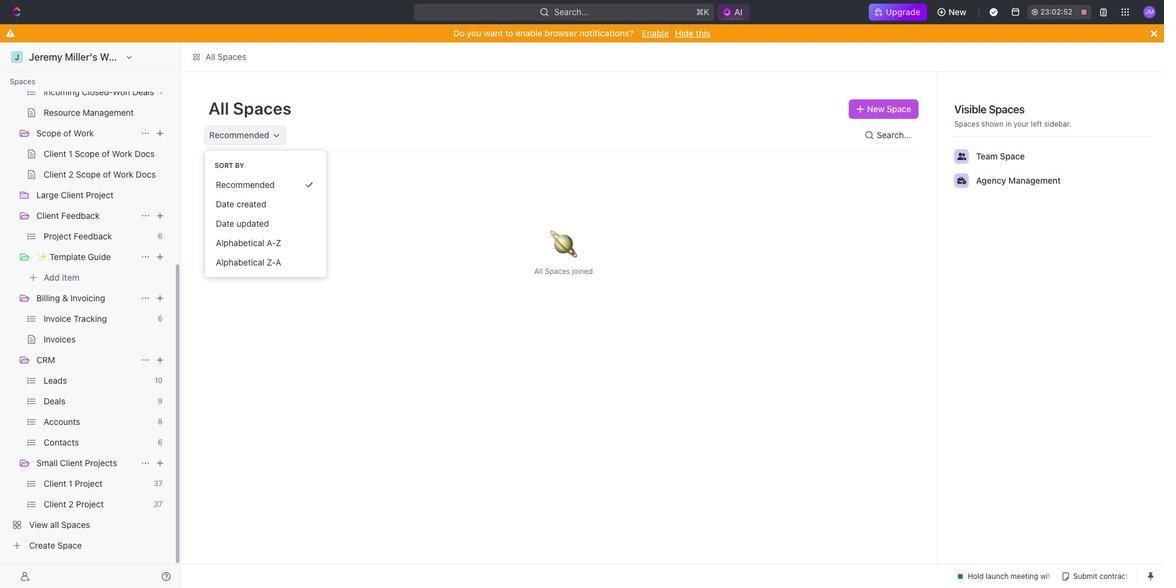 Task type: locate. For each thing, give the bounding box(es) containing it.
all
[[206, 52, 215, 62], [209, 98, 229, 118], [535, 267, 543, 276]]

tree containing scope of work
[[5, 0, 170, 556]]

0 horizontal spatial space
[[887, 104, 912, 114]]

scope
[[36, 128, 61, 138]]

date up date updated
[[216, 199, 234, 209]]

new
[[949, 7, 967, 17], [867, 104, 885, 114]]

⌘k
[[697, 7, 710, 17]]

search...
[[555, 7, 589, 17], [877, 130, 912, 140]]

✨ template guide link
[[36, 247, 136, 267]]

1 vertical spatial alphabetical
[[216, 257, 264, 267]]

recommended up the date created
[[216, 180, 275, 190]]

0 horizontal spatial client
[[36, 210, 59, 221]]

scope of work link
[[36, 124, 136, 143]]

visible
[[955, 103, 987, 116]]

1 horizontal spatial new
[[949, 7, 967, 17]]

space up 'search...' button
[[887, 104, 912, 114]]

tree
[[5, 0, 170, 556]]

your
[[1014, 119, 1029, 129]]

1 vertical spatial new
[[867, 104, 885, 114]]

sort by
[[215, 161, 244, 169]]

sidebar navigation
[[0, 0, 181, 588]]

invoicing
[[70, 293, 105, 303]]

alphabetical
[[216, 238, 264, 248], [216, 257, 264, 267]]

new up 'search...' button
[[867, 104, 885, 114]]

this
[[696, 28, 711, 38]]

search... up "do you want to enable browser notifications? enable hide this"
[[555, 7, 589, 17]]

alphabetical down "alphabetical a-z"
[[216, 257, 264, 267]]

crm
[[36, 355, 55, 365]]

agency management
[[977, 175, 1061, 186]]

date down the date created
[[216, 218, 234, 229]]

1 vertical spatial space
[[1000, 151, 1025, 161]]

feedback
[[61, 210, 100, 221]]

new space button
[[849, 99, 919, 119]]

2 alphabetical from the top
[[216, 257, 264, 267]]

recommended
[[209, 130, 270, 140], [216, 180, 275, 190]]

notifications?
[[580, 28, 634, 38]]

small
[[36, 458, 58, 468]]

alphabetical down date updated
[[216, 238, 264, 248]]

client right small
[[60, 458, 83, 468]]

joined
[[572, 267, 593, 276]]

browser
[[545, 28, 577, 38]]

0 vertical spatial recommended
[[209, 130, 270, 140]]

spaces
[[218, 52, 246, 62], [10, 77, 35, 86], [233, 98, 292, 118], [989, 103, 1025, 116], [955, 119, 980, 129], [545, 267, 570, 276]]

by
[[235, 161, 244, 169]]

1 horizontal spatial space
[[1000, 151, 1025, 161]]

alphabetical for alphabetical a-z
[[216, 238, 264, 248]]

client left feedback on the top of page
[[36, 210, 59, 221]]

billing & invoicing link
[[36, 289, 136, 308]]

1 vertical spatial recommended
[[216, 180, 275, 190]]

do
[[454, 28, 465, 38]]

search... down new space in the top right of the page
[[877, 130, 912, 140]]

date
[[216, 199, 234, 209], [216, 218, 234, 229]]

user group image
[[957, 153, 967, 160]]

small client projects link
[[36, 454, 136, 473]]

scope of work
[[36, 128, 94, 138]]

space up agency management
[[1000, 151, 1025, 161]]

a-
[[267, 238, 276, 248]]

of
[[63, 128, 71, 138]]

0 vertical spatial space
[[887, 104, 912, 114]]

1 vertical spatial search...
[[877, 130, 912, 140]]

all spaces
[[206, 52, 246, 62], [209, 98, 292, 118]]

1 horizontal spatial search...
[[877, 130, 912, 140]]

new button
[[932, 2, 974, 22]]

alphabetical a-z
[[216, 238, 281, 248]]

space inside button
[[887, 104, 912, 114]]

shown
[[982, 119, 1004, 129]]

client
[[36, 210, 59, 221], [60, 458, 83, 468]]

alphabetical z-a
[[216, 257, 281, 267]]

new right upgrade
[[949, 7, 967, 17]]

1 vertical spatial date
[[216, 218, 234, 229]]

0 vertical spatial alphabetical
[[216, 238, 264, 248]]

a
[[276, 257, 281, 267]]

recommended button
[[204, 125, 287, 146]]

space
[[887, 104, 912, 114], [1000, 151, 1025, 161]]

0 vertical spatial new
[[949, 7, 967, 17]]

0 horizontal spatial new
[[867, 104, 885, 114]]

2 date from the top
[[216, 218, 234, 229]]

1 date from the top
[[216, 199, 234, 209]]

client feedback link
[[36, 206, 136, 226]]

0 vertical spatial date
[[216, 199, 234, 209]]

z
[[276, 238, 281, 248]]

team space
[[977, 151, 1025, 161]]

management
[[1009, 175, 1061, 186]]

0 horizontal spatial search...
[[555, 7, 589, 17]]

visible spaces spaces shown in your left sidebar.
[[955, 103, 1072, 129]]

client feedback
[[36, 210, 100, 221]]

template
[[50, 252, 86, 262]]

1 alphabetical from the top
[[216, 238, 264, 248]]

date for date updated
[[216, 218, 234, 229]]

space for new space
[[887, 104, 912, 114]]

recommended up by
[[209, 130, 270, 140]]

2 vertical spatial all
[[535, 267, 543, 276]]

recommended inside dropdown button
[[209, 130, 270, 140]]

enable
[[516, 28, 543, 38]]

1 horizontal spatial client
[[60, 458, 83, 468]]

✨
[[36, 252, 47, 262]]

✨ template guide
[[36, 252, 111, 262]]

sidebar.
[[1045, 119, 1072, 129]]

1 vertical spatial client
[[60, 458, 83, 468]]

hide
[[675, 28, 694, 38]]



Task type: describe. For each thing, give the bounding box(es) containing it.
&
[[62, 293, 68, 303]]

upgrade link
[[869, 4, 927, 21]]

0 vertical spatial search...
[[555, 7, 589, 17]]

small client projects
[[36, 458, 117, 468]]

work
[[74, 128, 94, 138]]

do you want to enable browser notifications? enable hide this
[[454, 28, 711, 38]]

spaces inside sidebar navigation
[[10, 77, 35, 86]]

projects
[[85, 458, 117, 468]]

alphabetical for alphabetical z-a
[[216, 257, 264, 267]]

upgrade
[[886, 7, 921, 17]]

business time image
[[957, 177, 967, 184]]

0 vertical spatial all
[[206, 52, 215, 62]]

in
[[1006, 119, 1012, 129]]

enable
[[642, 28, 669, 38]]

1 vertical spatial all
[[209, 98, 229, 118]]

z-
[[267, 257, 276, 267]]

crm link
[[36, 351, 136, 370]]

to
[[506, 28, 514, 38]]

new for new
[[949, 7, 967, 17]]

you
[[467, 28, 482, 38]]

new space
[[867, 104, 912, 114]]

date updated
[[216, 218, 269, 229]]

23:02:52
[[1041, 7, 1073, 16]]

23:02:52 button
[[1028, 5, 1092, 19]]

tree inside sidebar navigation
[[5, 0, 170, 556]]

created
[[237, 199, 266, 209]]

billing & invoicing
[[36, 293, 105, 303]]

left
[[1031, 119, 1043, 129]]

new for new space
[[867, 104, 885, 114]]

agency
[[977, 175, 1007, 186]]

sort
[[215, 161, 233, 169]]

1 vertical spatial all spaces
[[209, 98, 292, 118]]

all spaces joined
[[535, 267, 593, 276]]

billing
[[36, 293, 60, 303]]

team
[[977, 151, 998, 161]]

guide
[[88, 252, 111, 262]]

space for team space
[[1000, 151, 1025, 161]]

want
[[484, 28, 503, 38]]

search... button
[[860, 126, 919, 145]]

date for date created
[[216, 199, 234, 209]]

0 vertical spatial all spaces
[[206, 52, 246, 62]]

search... inside button
[[877, 130, 912, 140]]

date created
[[216, 199, 266, 209]]

updated
[[237, 218, 269, 229]]

0 vertical spatial client
[[36, 210, 59, 221]]



Task type: vqa. For each thing, say whether or not it's contained in the screenshot.
By
yes



